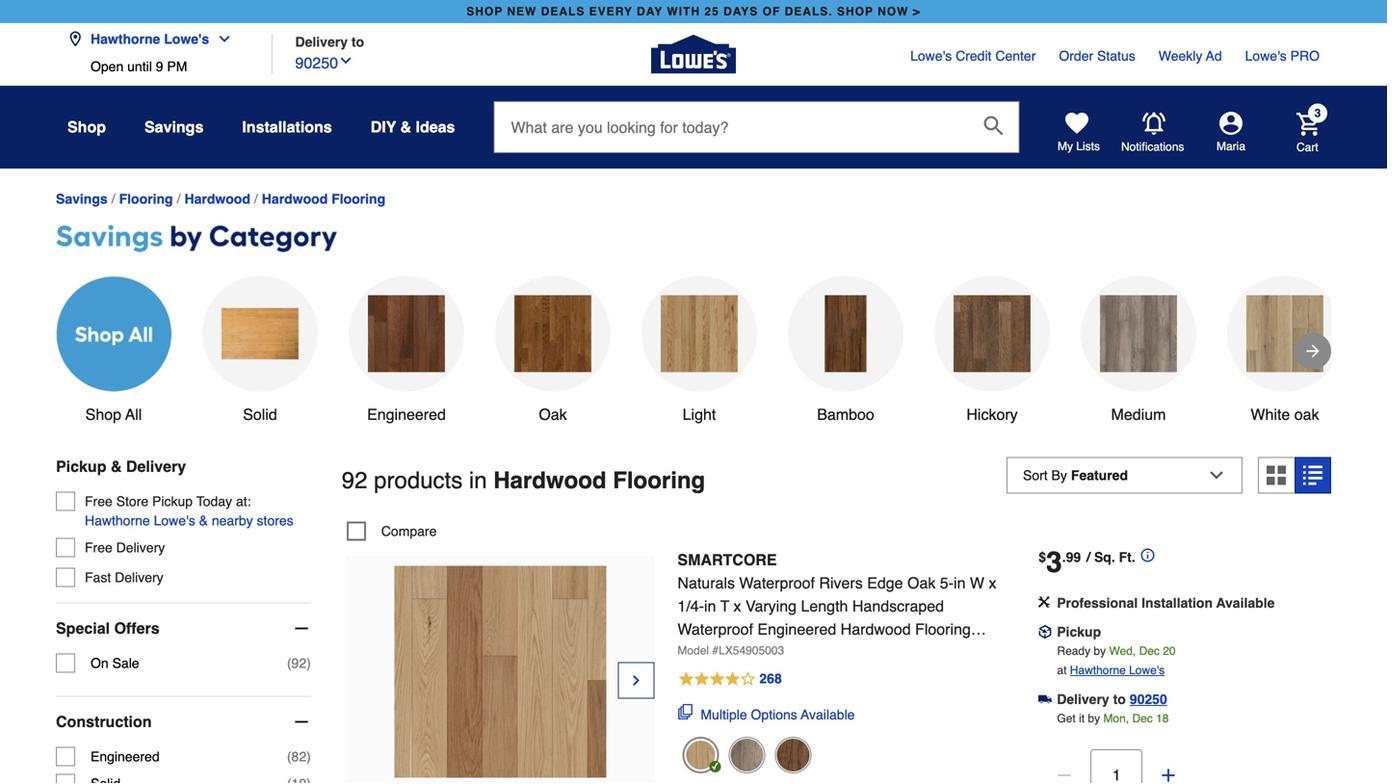 Task type: vqa. For each thing, say whether or not it's contained in the screenshot.
& to the middle
yes



Task type: locate. For each thing, give the bounding box(es) containing it.
oak inside button
[[539, 406, 567, 423]]

in left the t on the right bottom of the page
[[704, 597, 716, 615]]

2 vertical spatial engineered
[[91, 749, 160, 764]]

solid
[[243, 406, 277, 423]]

4 stars image
[[678, 668, 783, 691]]

1 vertical spatial in
[[954, 574, 966, 592]]

shop for shop all
[[85, 406, 121, 423]]

0 vertical spatial hawthorne
[[91, 31, 160, 47]]

pickup down the shop all
[[56, 458, 106, 475]]

multiple
[[701, 707, 747, 722]]

90250 up 18
[[1130, 692, 1167, 707]]

$
[[1039, 549, 1046, 565]]

1 vertical spatial free
[[85, 540, 113, 555]]

white oak
[[1251, 406, 1319, 423]]

status
[[1097, 48, 1136, 64]]

/ left sq.
[[1087, 549, 1091, 565]]

shop button
[[67, 110, 106, 145]]

0 vertical spatial engineered
[[367, 406, 446, 423]]

nearby
[[212, 513, 253, 528]]

1 horizontal spatial 90250
[[1130, 692, 1167, 707]]

shop down open
[[67, 118, 106, 136]]

0 horizontal spatial minus image
[[292, 619, 311, 638]]

0 horizontal spatial 3
[[1046, 546, 1062, 579]]

construction button
[[56, 697, 311, 747]]

1 vertical spatial dec
[[1132, 712, 1153, 725]]

dec left the 20
[[1139, 644, 1160, 658]]

hardwood flooring species hickory image
[[954, 295, 1031, 372]]

flooring inside smartcore naturals waterproof rivers edge oak 5-in w x 1/4-in t x varying length handscraped waterproof engineered hardwood flooring (20.01-sq ft)
[[915, 620, 971, 638]]

0 vertical spatial 3
[[1315, 106, 1321, 120]]

search image
[[984, 116, 1003, 135]]

oak left 5-
[[908, 574, 936, 592]]

90250 down delivery to at top left
[[295, 54, 338, 72]]

pickup up hawthorne lowe's & nearby stores button
[[152, 494, 193, 509]]

hawthorne down 'store'
[[85, 513, 150, 528]]

hardwood flooring construction engineered image
[[368, 295, 445, 372]]

x right w
[[989, 574, 997, 592]]

92 up minus image
[[291, 656, 306, 671]]

0 vertical spatial (
[[287, 656, 291, 671]]

20
[[1163, 644, 1176, 658]]

0 horizontal spatial &
[[111, 458, 122, 475]]

free left 'store'
[[85, 494, 113, 509]]

2 vertical spatial hawthorne
[[1070, 664, 1126, 677]]

1 vertical spatial x
[[734, 597, 741, 615]]

available for multiple options available
[[801, 707, 855, 722]]

every
[[589, 5, 633, 18]]

oak up 92 products in hardwood flooring
[[539, 406, 567, 423]]

1 vertical spatial 90250
[[1130, 692, 1167, 707]]

1 vertical spatial savings
[[56, 191, 108, 206]]

hawthorne lowe's & nearby stores button
[[85, 511, 294, 530]]

to up chevron down icon
[[352, 34, 364, 50]]

1 horizontal spatial 90250 button
[[1130, 690, 1167, 709]]

available inside multiple options available link
[[801, 707, 855, 722]]

90250 button up installations
[[295, 50, 354, 75]]

1 horizontal spatial &
[[199, 513, 208, 528]]

chevron down image
[[209, 31, 232, 47]]

90250
[[295, 54, 338, 72], [1130, 692, 1167, 707]]

medium button
[[1081, 276, 1197, 426]]

length
[[801, 597, 848, 615]]

1 horizontal spatial oak
[[908, 574, 936, 592]]

bamboo button
[[788, 276, 904, 426]]

center
[[996, 48, 1036, 64]]

shop new deals every day with 25 days of deals. shop now > link
[[463, 0, 925, 23]]

naturals
[[678, 574, 735, 592]]

lists
[[1076, 140, 1100, 153]]

0 horizontal spatial engineered
[[91, 749, 160, 764]]

pm
[[167, 59, 187, 74]]

gallery item 0 image
[[395, 566, 607, 778]]

available
[[1216, 595, 1275, 611], [801, 707, 855, 722]]

shop for shop
[[67, 118, 106, 136]]

0 vertical spatial available
[[1216, 595, 1275, 611]]

0 vertical spatial by
[[1094, 644, 1106, 658]]

1 vertical spatial hawthorne
[[85, 513, 150, 528]]

2 vertical spatial in
[[704, 597, 716, 615]]

ideas
[[416, 118, 455, 136]]

0 vertical spatial minus image
[[292, 619, 311, 638]]

compare
[[381, 523, 437, 539]]

0 vertical spatial shop
[[67, 118, 106, 136]]

light
[[683, 406, 716, 423]]

stores
[[257, 513, 294, 528]]

pickup up ready
[[1057, 624, 1101, 639]]

hardwood
[[184, 191, 250, 206], [262, 191, 328, 206], [493, 467, 607, 494], [841, 620, 911, 638]]

of
[[763, 5, 781, 18]]

1 vertical spatial shop
[[85, 406, 121, 423]]

x
[[989, 574, 997, 592], [734, 597, 741, 615]]

0 vertical spatial )
[[306, 656, 311, 671]]

ft)
[[747, 643, 761, 661]]

dec
[[1139, 644, 1160, 658], [1132, 712, 1153, 725]]

0 vertical spatial oak
[[539, 406, 567, 423]]

& down today
[[199, 513, 208, 528]]

0 horizontal spatial in
[[469, 467, 487, 494]]

0 vertical spatial in
[[469, 467, 487, 494]]

diy & ideas
[[371, 118, 455, 136]]

w
[[970, 574, 985, 592]]

1 ) from the top
[[306, 656, 311, 671]]

my lists
[[1058, 140, 1100, 153]]

lowe's left pro
[[1245, 48, 1287, 64]]

minus image
[[292, 619, 311, 638], [1055, 766, 1074, 783]]

to
[[352, 34, 364, 50], [1113, 692, 1126, 707]]

0 horizontal spatial pickup
[[56, 458, 106, 475]]

day
[[637, 5, 663, 18]]

& up 'store'
[[111, 458, 122, 475]]

1 vertical spatial engineered
[[758, 620, 836, 638]]

2 free from the top
[[85, 540, 113, 555]]

by left wed,
[[1094, 644, 1106, 658]]

lowe's down the 20
[[1129, 664, 1165, 677]]

0 horizontal spatial 92
[[291, 656, 306, 671]]

installations
[[242, 118, 332, 136]]

special
[[56, 619, 110, 637]]

hardwood flooring color shade light image
[[661, 295, 738, 372]]

lowe's home improvement logo image
[[651, 12, 736, 97]]

lowe's left credit
[[910, 48, 952, 64]]

wed,
[[1109, 644, 1136, 658]]

waterproof up the #
[[678, 620, 753, 638]]

to for delivery to
[[352, 34, 364, 50]]

lowe's down the free store pickup today at:
[[154, 513, 195, 528]]

cart
[[1297, 140, 1319, 154]]

92 up 1000768886 element
[[342, 467, 368, 494]]

lowe's inside button
[[154, 513, 195, 528]]

hawthorne up open until 9 pm
[[91, 31, 160, 47]]

delivery up fast delivery
[[116, 540, 165, 555]]

open
[[91, 59, 124, 74]]

by
[[1094, 644, 1106, 658], [1088, 712, 1100, 725]]

( for 92
[[287, 656, 291, 671]]

minus image left 'stepper number input field with increment and decrement buttons' number field at the bottom right of page
[[1055, 766, 1074, 783]]

with
[[667, 5, 700, 18]]

3 up the 'cart'
[[1315, 106, 1321, 120]]

0 vertical spatial &
[[400, 118, 411, 136]]

( 92 )
[[287, 656, 311, 671]]

pickup image
[[1039, 625, 1052, 639]]

hawthorne lowe's button
[[67, 20, 240, 59], [1070, 661, 1165, 680]]

new
[[507, 5, 537, 18]]

available down 268 button
[[801, 707, 855, 722]]

lowe's credit center link
[[910, 46, 1036, 66]]

waterproof
[[739, 574, 815, 592], [678, 620, 753, 638]]

0 horizontal spatial to
[[352, 34, 364, 50]]

shop inside button
[[85, 406, 121, 423]]

get
[[1057, 712, 1076, 725]]

/ right hardwood link
[[254, 191, 258, 207]]

1 horizontal spatial savings
[[145, 118, 204, 136]]

) down minus image
[[306, 749, 311, 764]]

delivery up the free store pickup today at:
[[126, 458, 186, 475]]

truck filled image
[[1039, 693, 1052, 706]]

0 vertical spatial x
[[989, 574, 997, 592]]

lowe's inside ready by wed, dec 20 at hawthorne lowe's
[[1129, 664, 1165, 677]]

shop all button
[[56, 276, 171, 426]]

free up fast
[[85, 540, 113, 555]]

2 ( from the top
[[287, 749, 291, 764]]

hardwood flooring species oak image
[[514, 295, 592, 372]]

2 horizontal spatial &
[[400, 118, 411, 136]]

2 vertical spatial &
[[199, 513, 208, 528]]

savings link
[[56, 191, 108, 206]]

engineered up products
[[367, 406, 446, 423]]

by right it
[[1088, 712, 1100, 725]]

0 vertical spatial 92
[[342, 467, 368, 494]]

minus image up ( 92 )
[[292, 619, 311, 638]]

engineered inside smartcore naturals waterproof rivers edge oak 5-in w x 1/4-in t x varying length handscraped waterproof engineered hardwood flooring (20.01-sq ft)
[[758, 620, 836, 638]]

1 vertical spatial available
[[801, 707, 855, 722]]

( up 82
[[287, 656, 291, 671]]

grid view image
[[1267, 466, 1286, 485]]

arrow right image
[[1303, 342, 1323, 361]]

available right installation
[[1216, 595, 1275, 611]]

1 vertical spatial &
[[111, 458, 122, 475]]

1000768886 element
[[347, 521, 437, 541]]

1 vertical spatial hawthorne lowe's button
[[1070, 661, 1165, 680]]

hawthorne for hawthorne lowe's & nearby stores
[[85, 513, 150, 528]]

None search field
[[494, 101, 1020, 171]]

days
[[724, 5, 758, 18]]

1 vertical spatial oak
[[908, 574, 936, 592]]

multiple options available
[[701, 707, 855, 722]]

engineered down varying
[[758, 620, 836, 638]]

0 horizontal spatial oak
[[539, 406, 567, 423]]

1 horizontal spatial x
[[989, 574, 997, 592]]

3 up assembly image
[[1046, 546, 1062, 579]]

0 vertical spatial 90250
[[295, 54, 338, 72]]

1 vertical spatial to
[[1113, 692, 1126, 707]]

flooring
[[119, 191, 173, 206], [332, 191, 385, 206], [613, 467, 705, 494], [915, 620, 971, 638]]

white
[[1251, 406, 1290, 423]]

flooring down 5-
[[915, 620, 971, 638]]

shop left now
[[837, 5, 874, 18]]

at
[[1057, 664, 1067, 677]]

/
[[111, 191, 115, 207], [177, 191, 181, 207], [254, 191, 258, 207], [1087, 549, 1091, 565]]

0 horizontal spatial 90250 button
[[295, 50, 354, 75]]

mon,
[[1103, 712, 1129, 725]]

in
[[469, 467, 487, 494], [954, 574, 966, 592], [704, 597, 716, 615]]

fast
[[85, 570, 111, 585]]

1 horizontal spatial minus image
[[1055, 766, 1074, 783]]

to up mon,
[[1113, 692, 1126, 707]]

0 vertical spatial 90250 button
[[295, 50, 354, 75]]

1 vertical spatial (
[[287, 749, 291, 764]]

1 horizontal spatial pickup
[[152, 494, 193, 509]]

free for free delivery
[[85, 540, 113, 555]]

diy & ideas button
[[371, 110, 455, 145]]

( 82 )
[[287, 749, 311, 764]]

engineered down construction
[[91, 749, 160, 764]]

0 vertical spatial savings
[[145, 118, 204, 136]]

dec left 18
[[1132, 712, 1153, 725]]

waterproof up varying
[[739, 574, 815, 592]]

1 horizontal spatial 3
[[1315, 106, 1321, 120]]

lx54905003
[[719, 644, 784, 657]]

lowe's home improvement cart image
[[1297, 112, 1320, 136]]

1 horizontal spatial engineered
[[367, 406, 446, 423]]

cliffside oak image
[[729, 737, 765, 773]]

lowe's pro
[[1245, 48, 1320, 64]]

0 horizontal spatial 90250
[[295, 54, 338, 72]]

order status link
[[1059, 46, 1136, 66]]

in right products
[[469, 467, 487, 494]]

savings down pm
[[145, 118, 204, 136]]

0 vertical spatial free
[[85, 494, 113, 509]]

1 free from the top
[[85, 494, 113, 509]]

0 horizontal spatial available
[[801, 707, 855, 722]]

1 ( from the top
[[287, 656, 291, 671]]

( down ( 92 )
[[287, 749, 291, 764]]

0 vertical spatial pickup
[[56, 458, 106, 475]]

1 horizontal spatial to
[[1113, 692, 1126, 707]]

2 horizontal spatial pickup
[[1057, 624, 1101, 639]]

90250 button
[[295, 50, 354, 75], [1130, 690, 1167, 709]]

& inside "button"
[[400, 118, 411, 136]]

weekly ad link
[[1159, 46, 1222, 66]]

savings left flooring link
[[56, 191, 108, 206]]

& right diy
[[400, 118, 411, 136]]

1 vertical spatial )
[[306, 749, 311, 764]]

delivery to 90250
[[1057, 692, 1167, 707]]

rivers
[[819, 574, 863, 592]]

1 horizontal spatial shop
[[837, 5, 874, 18]]

fast delivery
[[85, 570, 163, 585]]

) up minus image
[[306, 656, 311, 671]]

solid button
[[202, 276, 318, 426]]

in left w
[[954, 574, 966, 592]]

x right the t on the right bottom of the page
[[734, 597, 741, 615]]

1 horizontal spatial available
[[1216, 595, 1275, 611]]

timber creek oak image
[[775, 737, 812, 773]]

hardwood link
[[184, 191, 250, 206]]

delivery up it
[[1057, 692, 1110, 707]]

edge
[[867, 574, 903, 592]]

chevron down image
[[338, 53, 354, 68]]

) for ( 92 )
[[306, 656, 311, 671]]

minus image inside special offers button
[[292, 619, 311, 638]]

0 horizontal spatial savings
[[56, 191, 108, 206]]

0 vertical spatial to
[[352, 34, 364, 50]]

shop left all
[[85, 406, 121, 423]]

shop left new
[[466, 5, 503, 18]]

1 horizontal spatial 92
[[342, 467, 368, 494]]

hawthorne down ready
[[1070, 664, 1126, 677]]

savings for savings
[[145, 118, 204, 136]]

2 horizontal spatial engineered
[[758, 620, 836, 638]]

2 vertical spatial pickup
[[1057, 624, 1101, 639]]

savings inside savings / flooring / hardwood / hardwood flooring
[[56, 191, 108, 206]]

0 vertical spatial hawthorne lowe's button
[[67, 20, 240, 59]]

2 ) from the top
[[306, 749, 311, 764]]

0 horizontal spatial shop
[[466, 5, 503, 18]]

pickup for pickup & delivery
[[56, 458, 106, 475]]

delivery up chevron down icon
[[295, 34, 348, 50]]

hickory
[[967, 406, 1018, 423]]

products
[[374, 467, 463, 494]]

0 horizontal spatial x
[[734, 597, 741, 615]]

hardwood flooring species white oak image
[[1247, 295, 1324, 372]]

lowe's home improvement notification center image
[[1143, 112, 1166, 135]]

1 vertical spatial 92
[[291, 656, 306, 671]]

0 vertical spatial dec
[[1139, 644, 1160, 658]]

90250 button up 18
[[1130, 690, 1167, 709]]

shop
[[466, 5, 503, 18], [837, 5, 874, 18]]

white oak button
[[1227, 276, 1343, 426]]



Task type: describe. For each thing, give the bounding box(es) containing it.
to for delivery to 90250
[[1113, 692, 1126, 707]]

Search Query text field
[[495, 102, 969, 152]]

ready by wed, dec 20 at hawthorne lowe's
[[1057, 644, 1176, 677]]

hardwood flooring construction solid image
[[222, 295, 299, 372]]

( for 82
[[287, 749, 291, 764]]

installations button
[[242, 110, 332, 145]]

plus image
[[1159, 766, 1178, 783]]

sale
[[112, 656, 139, 671]]

lowe's pro link
[[1245, 46, 1320, 66]]

ad
[[1206, 48, 1222, 64]]

hawthorne lowe's & nearby stores
[[85, 513, 294, 528]]

2 shop from the left
[[837, 5, 874, 18]]

25
[[705, 5, 719, 18]]

order status
[[1059, 48, 1136, 64]]

flooring right the savings link
[[119, 191, 173, 206]]

installation
[[1142, 595, 1213, 611]]

diy
[[371, 118, 396, 136]]

shop new deals every day with 25 days of deals. shop now >
[[466, 5, 921, 18]]

delivery to
[[295, 34, 364, 50]]

notifications
[[1121, 140, 1184, 153]]

flooring down diy
[[332, 191, 385, 206]]

offers
[[114, 619, 160, 637]]

.99
[[1062, 549, 1081, 565]]

shop all image
[[56, 276, 171, 392]]

free store pickup today at:
[[85, 494, 251, 509]]

location image
[[67, 31, 83, 47]]

smartcore naturals waterproof rivers edge oak 5-in w x 1/4-in t x varying length handscraped waterproof engineered hardwood flooring (20.01-sq ft)
[[678, 551, 997, 661]]

t
[[720, 597, 729, 615]]

savings / flooring / hardwood / hardwood flooring
[[56, 191, 385, 207]]

until
[[127, 59, 152, 74]]

82
[[291, 749, 306, 764]]

order
[[1059, 48, 1094, 64]]

pickup & delivery
[[56, 458, 186, 475]]

professional installation available
[[1057, 595, 1275, 611]]

medium
[[1111, 406, 1166, 423]]

handscraped
[[852, 597, 944, 615]]

1 horizontal spatial hawthorne lowe's button
[[1070, 661, 1165, 680]]

my
[[1058, 140, 1073, 153]]

multiple options available link
[[678, 704, 855, 724]]

5-
[[940, 574, 954, 592]]

1/4-
[[678, 597, 704, 615]]

rivers edge oak image
[[682, 737, 719, 773]]

hardwood flooring color shade medium image
[[1100, 295, 1177, 372]]

sq
[[726, 643, 743, 661]]

(20.01-
[[678, 643, 726, 661]]

lowe's up pm
[[164, 31, 209, 47]]

1 vertical spatial 90250 button
[[1130, 690, 1167, 709]]

flooring down light
[[613, 467, 705, 494]]

Stepper number input field with increment and decrement buttons number field
[[1091, 749, 1143, 783]]

) for ( 82 )
[[306, 749, 311, 764]]

deals
[[541, 5, 585, 18]]

>
[[913, 5, 921, 18]]

it
[[1079, 712, 1085, 725]]

shop all
[[85, 406, 142, 423]]

/ inside the actual price $3.99 element
[[1087, 549, 1091, 565]]

available for professional installation available
[[1216, 595, 1275, 611]]

at:
[[236, 494, 251, 509]]

268
[[760, 671, 782, 686]]

0 horizontal spatial hawthorne lowe's button
[[67, 20, 240, 59]]

& for diy
[[400, 118, 411, 136]]

& for pickup
[[111, 458, 122, 475]]

by inside ready by wed, dec 20 at hawthorne lowe's
[[1094, 644, 1106, 658]]

get it by mon, dec 18
[[1057, 712, 1169, 725]]

& inside button
[[199, 513, 208, 528]]

1 shop from the left
[[466, 5, 503, 18]]

minus image
[[292, 712, 311, 732]]

/ right the savings link
[[111, 191, 115, 207]]

pro
[[1291, 48, 1320, 64]]

free for free store pickup today at:
[[85, 494, 113, 509]]

delivery down free delivery
[[115, 570, 163, 585]]

ft.
[[1119, 549, 1136, 565]]

savings by category. image
[[56, 222, 1331, 257]]

store
[[116, 494, 148, 509]]

pickup for pickup
[[1057, 624, 1101, 639]]

lowe's home improvement lists image
[[1066, 112, 1089, 135]]

varying
[[746, 597, 797, 615]]

list view image
[[1303, 466, 1323, 485]]

hawthorne inside ready by wed, dec 20 at hawthorne lowe's
[[1070, 664, 1126, 677]]

lowe's credit center
[[910, 48, 1036, 64]]

credit
[[956, 48, 992, 64]]

professional
[[1057, 595, 1138, 611]]

1 vertical spatial waterproof
[[678, 620, 753, 638]]

hardwood inside smartcore naturals waterproof rivers edge oak 5-in w x 1/4-in t x varying length handscraped waterproof engineered hardwood flooring (20.01-sq ft)
[[841, 620, 911, 638]]

engineered button
[[349, 276, 464, 426]]

oak
[[1295, 406, 1319, 423]]

all
[[125, 406, 142, 423]]

2 horizontal spatial in
[[954, 574, 966, 592]]

open until 9 pm
[[91, 59, 187, 74]]

18
[[1156, 712, 1169, 725]]

assembly image
[[1039, 596, 1050, 608]]

free delivery
[[85, 540, 165, 555]]

ready
[[1057, 644, 1091, 658]]

1 vertical spatial by
[[1088, 712, 1100, 725]]

special offers button
[[56, 604, 311, 654]]

1 horizontal spatial in
[[704, 597, 716, 615]]

hawthorne for hawthorne lowe's
[[91, 31, 160, 47]]

flooring link
[[119, 191, 173, 206]]

1 vertical spatial minus image
[[1055, 766, 1074, 783]]

/ right flooring link
[[177, 191, 181, 207]]

deals.
[[785, 5, 833, 18]]

today
[[196, 494, 232, 509]]

actual price $3.99 element
[[1039, 546, 1155, 579]]

dec inside ready by wed, dec 20 at hawthorne lowe's
[[1139, 644, 1160, 658]]

savings button
[[145, 110, 204, 145]]

1 vertical spatial pickup
[[152, 494, 193, 509]]

info image
[[1141, 548, 1155, 562]]

$ 3
[[1039, 546, 1062, 579]]

engineered inside button
[[367, 406, 446, 423]]

weekly ad
[[1159, 48, 1222, 64]]

hardwood flooring species bamboo image
[[807, 295, 884, 372]]

0 vertical spatial waterproof
[[739, 574, 815, 592]]

maria button
[[1185, 112, 1277, 154]]

hickory button
[[934, 276, 1050, 426]]

sq.
[[1094, 549, 1115, 565]]

savings for savings / flooring / hardwood / hardwood flooring
[[56, 191, 108, 206]]

hawthorne lowe's
[[91, 31, 209, 47]]

options
[[751, 707, 797, 722]]

chevron right image
[[629, 671, 644, 690]]

1 vertical spatial 3
[[1046, 546, 1062, 579]]

.99 / sq. ft.
[[1062, 549, 1136, 565]]

oak inside smartcore naturals waterproof rivers edge oak 5-in w x 1/4-in t x varying length handscraped waterproof engineered hardwood flooring (20.01-sq ft)
[[908, 574, 936, 592]]

on sale
[[91, 656, 139, 671]]



